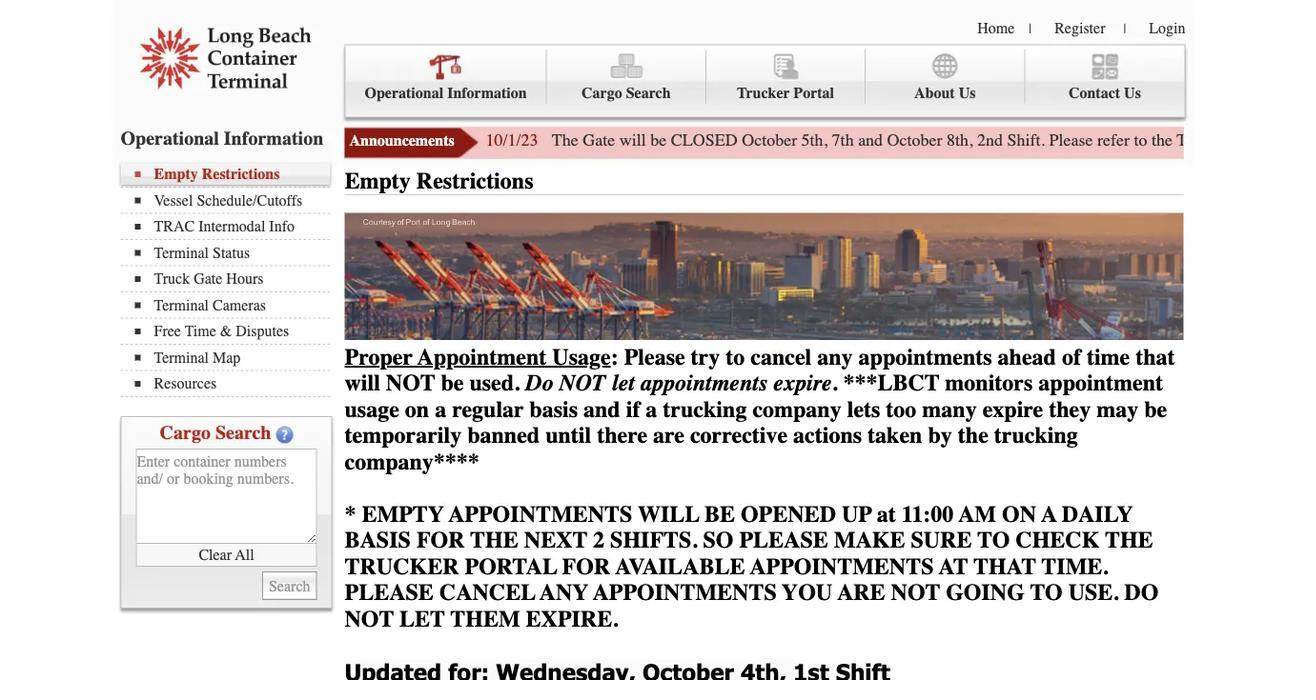 Task type: describe. For each thing, give the bounding box(es) containing it.
disputes
[[236, 323, 289, 340]]

schedule/cutoffs
[[197, 192, 302, 209]]

1 | from the left
[[1029, 21, 1032, 36]]

available
[[616, 554, 745, 580]]

appointments up por​tal
[[449, 502, 633, 528]]

operational information inside operational information link
[[365, 84, 527, 102]]

7th
[[832, 131, 854, 150]]

ahead
[[998, 344, 1057, 371]]

1 horizontal spatial trucking
[[994, 423, 1078, 449]]

make
[[834, 528, 905, 554]]

company****
[[345, 449, 480, 475]]

empty restrictions
[[345, 168, 534, 195]]

***lbct
[[843, 371, 940, 397]]

gate inside empty restrictions vessel schedule/cutoffs trac intermodal info terminal status truck gate hours terminal cameras free time & disputes terminal map resources
[[194, 270, 223, 288]]

do
[[1125, 580, 1159, 607]]

too
[[886, 397, 917, 423]]

empty restrictions link
[[135, 165, 330, 183]]

empty for empty restrictions
[[345, 168, 411, 195]]

hours inside empty restrictions vessel schedule/cutoffs trac intermodal info terminal status truck gate hours terminal cameras free time & disputes terminal map resources
[[226, 270, 264, 288]]

trac
[[154, 218, 195, 236]]

contact us
[[1069, 84, 1141, 102]]

.
[[832, 371, 838, 397]]

be inside . ***lbct monitors appointment usage on a regular basis and if a trucking company lets too many expire they may be temporarily banned until there are corrective actions taken by the trucking company****
[[1145, 397, 1167, 423]]

2nd
[[978, 131, 1003, 150]]

free
[[154, 323, 181, 340]]

so
[[703, 528, 734, 554]]

them
[[451, 607, 520, 633]]

contact us link
[[1025, 50, 1185, 104]]

a
[[1042, 502, 1057, 528]]

Enter container numbers and/ or booking numbers.  text field
[[136, 449, 317, 544]]

check
[[1016, 528, 1100, 554]]

opened
[[741, 502, 836, 528]]

appointments inside : please try to cancel any appointments ahead of time that will not be used.
[[859, 344, 992, 371]]

may
[[1097, 397, 1139, 423]]

the
[[552, 131, 579, 150]]

1 horizontal spatial the
[[1152, 131, 1173, 150]]

0 horizontal spatial cargo
[[160, 422, 211, 444]]

time.
[[1042, 554, 1108, 580]]

:
[[611, 344, 619, 371]]

cargo inside menu bar
[[582, 84, 622, 102]]

any
[[540, 580, 588, 607]]

do
[[526, 371, 554, 397]]

proper
[[345, 344, 413, 371]]

0 vertical spatial to
[[1134, 131, 1148, 150]]

not inside : please try to cancel any appointments ahead of time that will not be used.
[[386, 371, 435, 397]]

0 horizontal spatial information
[[224, 127, 324, 149]]

free time & disputes link
[[135, 323, 330, 340]]

lets
[[847, 397, 881, 423]]

appointment
[[1039, 371, 1163, 397]]

usage
[[552, 344, 611, 371]]

closed
[[671, 131, 738, 150]]

login link
[[1149, 19, 1186, 37]]

on
[[405, 397, 429, 423]]

1 october from the left
[[742, 131, 797, 150]]

*
[[345, 502, 356, 528]]

at
[[877, 502, 896, 528]]

1 the from the left
[[470, 528, 519, 554]]

try
[[691, 344, 720, 371]]

home
[[978, 19, 1015, 37]]

0 horizontal spatial to
[[978, 528, 1010, 554]]

0 vertical spatial please
[[1050, 131, 1093, 150]]

announcements
[[349, 132, 455, 150]]

* empty appointments will be opened up at 11:00 am on a daily basis for the next 2 shifts.  so please make sure to check the trucker por​tal for available appointments at that time. please cancel any appointments you are not going to use.  do not let them expire.
[[345, 502, 1159, 633]]

time
[[1087, 344, 1130, 371]]

all
[[235, 547, 254, 564]]

about
[[914, 84, 955, 102]]

home link
[[978, 19, 1015, 37]]

0 horizontal spatial appointments
[[641, 371, 768, 397]]

info
[[269, 218, 295, 236]]

used.
[[470, 371, 520, 397]]

company
[[753, 397, 842, 423]]

contact
[[1069, 84, 1121, 102]]

there
[[597, 423, 648, 449]]

0 horizontal spatial search
[[215, 422, 271, 444]]

1 horizontal spatial hours
[[1258, 131, 1300, 150]]

: please try to cancel any appointments ahead of time that will not be used.
[[345, 344, 1175, 397]]

refer
[[1098, 131, 1130, 150]]

clear
[[199, 547, 232, 564]]

map
[[213, 349, 241, 367]]

menu bar containing empty restrictions
[[121, 164, 340, 398]]

banned
[[467, 423, 540, 449]]

cancel
[[751, 344, 812, 371]]

shifts.
[[610, 528, 697, 554]]

if
[[626, 397, 640, 423]]

2 | from the left
[[1124, 21, 1126, 36]]

terminal status link
[[135, 244, 330, 262]]

that
[[974, 554, 1037, 580]]

let
[[400, 607, 445, 633]]

10/1/23 the gate will be closed october 5th, 7th and october 8th, 2nd shift. please refer to the truck gate hours w
[[486, 131, 1306, 150]]

trucker portal link
[[707, 50, 866, 104]]

1 horizontal spatial be
[[650, 131, 667, 150]]

0 horizontal spatial trucking
[[663, 397, 747, 423]]

. ***lbct monitors appointment usage on a regular basis and if a trucking company lets too many expire they may be temporarily banned until there are corrective actions taken by the trucking company****
[[345, 371, 1167, 475]]

1 a from the left
[[435, 397, 446, 423]]

terminal cameras link
[[135, 297, 330, 314]]

basis
[[345, 528, 411, 554]]

0 horizontal spatial cargo search
[[160, 422, 271, 444]]

and for october
[[858, 131, 883, 150]]

cargo search link
[[547, 50, 707, 104]]

status
[[213, 244, 250, 262]]

vessel
[[154, 192, 193, 209]]

daily
[[1062, 502, 1133, 528]]

2 a from the left
[[646, 397, 657, 423]]

5th,
[[802, 131, 828, 150]]



Task type: locate. For each thing, give the bounding box(es) containing it.
clear all
[[199, 547, 254, 564]]

gate right the the
[[583, 131, 615, 150]]

w
[[1305, 131, 1306, 150]]

until
[[546, 423, 591, 449]]

any
[[817, 344, 853, 371]]

a right if
[[646, 397, 657, 423]]

1 horizontal spatial will
[[619, 131, 646, 150]]

empty inside empty restrictions vessel schedule/cutoffs trac intermodal info terminal status truck gate hours terminal cameras free time & disputes terminal map resources
[[154, 165, 198, 183]]

1 us from the left
[[959, 84, 976, 102]]

terminal map link
[[135, 349, 330, 367]]

us
[[959, 84, 976, 102], [1124, 84, 1141, 102]]

0 horizontal spatial gate
[[194, 270, 223, 288]]

0 horizontal spatial the
[[470, 528, 519, 554]]

gate left the w
[[1222, 131, 1254, 150]]

going
[[946, 580, 1025, 607]]

of
[[1062, 344, 1081, 371]]

1 horizontal spatial and
[[858, 131, 883, 150]]

terminal down trac
[[154, 244, 209, 262]]

0 horizontal spatial for
[[417, 528, 465, 554]]

the right the refer
[[1152, 131, 1173, 150]]

0 horizontal spatial and
[[584, 397, 621, 423]]

appointments up corrective
[[641, 371, 768, 397]]

trucker portal
[[737, 84, 834, 102]]

search inside menu bar
[[626, 84, 671, 102]]

menu bar containing operational information
[[345, 44, 1186, 118]]

0 horizontal spatial a
[[435, 397, 446, 423]]

be left closed
[[650, 131, 667, 150]]

2 october from the left
[[887, 131, 943, 150]]

at
[[939, 554, 968, 580]]

and left if
[[584, 397, 621, 423]]

empty
[[154, 165, 198, 183], [345, 168, 411, 195]]

temporarily
[[345, 423, 462, 449]]

the up cancel
[[470, 528, 519, 554]]

information inside operational information link
[[447, 84, 527, 102]]

1 vertical spatial cargo
[[160, 422, 211, 444]]

on
[[1002, 502, 1037, 528]]

restrictions inside empty restrictions vessel schedule/cutoffs trac intermodal info terminal status truck gate hours terminal cameras free time & disputes terminal map resources
[[202, 165, 280, 183]]

trac intermodal info link
[[135, 218, 330, 236]]

0 horizontal spatial truck
[[154, 270, 190, 288]]

1 horizontal spatial to
[[1134, 131, 1148, 150]]

| left login link
[[1124, 21, 1126, 36]]

please
[[1050, 131, 1093, 150], [624, 344, 685, 371]]

terminal up free
[[154, 297, 209, 314]]

search
[[626, 84, 671, 102], [215, 422, 271, 444]]

0 horizontal spatial to
[[726, 344, 745, 371]]

1 horizontal spatial search
[[626, 84, 671, 102]]

restrictions down 10/1/23
[[417, 168, 534, 195]]

1 horizontal spatial empty
[[345, 168, 411, 195]]

the right by
[[958, 423, 989, 449]]

0 horizontal spatial be
[[441, 371, 464, 397]]

please down the basis
[[345, 580, 434, 607]]

1 vertical spatial search
[[215, 422, 271, 444]]

2 horizontal spatial be
[[1145, 397, 1167, 423]]

10/1/23
[[486, 131, 538, 150]]

operational information link
[[346, 50, 547, 104]]

and for if
[[584, 397, 621, 423]]

operational information up empty restrictions link
[[121, 127, 324, 149]]

do not let appointments expire
[[526, 371, 832, 397]]

1 vertical spatial to
[[1030, 580, 1063, 607]]

1 vertical spatial to
[[726, 344, 745, 371]]

0 horizontal spatial operational information
[[121, 127, 324, 149]]

restrictions for empty restrictions
[[417, 168, 534, 195]]

usage
[[345, 397, 399, 423]]

1 vertical spatial menu bar
[[121, 164, 340, 398]]

will
[[638, 502, 700, 528]]

the inside . ***lbct monitors appointment usage on a regular basis and if a trucking company lets too many expire they may be temporarily banned until there are corrective actions taken by the trucking company****
[[958, 423, 989, 449]]

0 vertical spatial terminal
[[154, 244, 209, 262]]

truck down trac
[[154, 270, 190, 288]]

1 horizontal spatial restrictions
[[417, 168, 534, 195]]

operational inside menu bar
[[365, 84, 444, 102]]

truck
[[1177, 131, 1217, 150], [154, 270, 190, 288]]

trucking down the try
[[663, 397, 747, 423]]

1 terminal from the top
[[154, 244, 209, 262]]

2 terminal from the top
[[154, 297, 209, 314]]

0 horizontal spatial expire
[[773, 371, 832, 397]]

be
[[705, 502, 735, 528]]

october left 8th,
[[887, 131, 943, 150]]

resources link
[[135, 375, 330, 393]]

to inside : please try to cancel any appointments ahead of time that will not be used.
[[726, 344, 745, 371]]

a
[[435, 397, 446, 423], [646, 397, 657, 423]]

0 horizontal spatial restrictions
[[202, 165, 280, 183]]

for
[[417, 528, 465, 554], [562, 554, 611, 580]]

us for contact us
[[1124, 84, 1141, 102]]

0 vertical spatial to
[[978, 528, 1010, 554]]

0 horizontal spatial us
[[959, 84, 976, 102]]

empty restrictions vessel schedule/cutoffs trac intermodal info terminal status truck gate hours terminal cameras free time & disputes terminal map resources
[[154, 165, 302, 393]]

truck right the refer
[[1177, 131, 1217, 150]]

about us link
[[866, 50, 1025, 104]]

the up do
[[1105, 528, 1153, 554]]

will inside : please try to cancel any appointments ahead of time that will not be used.
[[345, 371, 380, 397]]

1 vertical spatial will
[[345, 371, 380, 397]]

2 the from the left
[[1105, 528, 1153, 554]]

1 horizontal spatial appointments
[[859, 344, 992, 371]]

next
[[524, 528, 588, 554]]

to right the refer
[[1134, 131, 1148, 150]]

0 vertical spatial menu bar
[[345, 44, 1186, 118]]

1 vertical spatial operational
[[121, 127, 219, 149]]

2 us from the left
[[1124, 84, 1141, 102]]

portal
[[794, 84, 834, 102]]

to right the try
[[726, 344, 745, 371]]

truck inside empty restrictions vessel schedule/cutoffs trac intermodal info terminal status truck gate hours terminal cameras free time & disputes terminal map resources
[[154, 270, 190, 288]]

operational
[[365, 84, 444, 102], [121, 127, 219, 149]]

1 vertical spatial please
[[345, 580, 434, 607]]

operational information up announcements
[[365, 84, 527, 102]]

1 horizontal spatial to
[[1030, 580, 1063, 607]]

1 vertical spatial operational information
[[121, 127, 324, 149]]

appointments up too on the right of page
[[859, 344, 992, 371]]

appointments
[[859, 344, 992, 371], [641, 371, 768, 397]]

corrective
[[690, 423, 788, 449]]

expire inside . ***lbct monitors appointment usage on a regular basis and if a trucking company lets too many expire they may be temporarily banned until there are corrective actions taken by the trucking company****
[[983, 397, 1043, 423]]

to
[[1134, 131, 1148, 150], [726, 344, 745, 371]]

1 horizontal spatial for
[[562, 554, 611, 580]]

october left the "5th," on the top right
[[742, 131, 797, 150]]

0 horizontal spatial operational
[[121, 127, 219, 149]]

0 horizontal spatial menu bar
[[121, 164, 340, 398]]

login
[[1149, 19, 1186, 37]]

0 vertical spatial truck
[[1177, 131, 1217, 150]]

0 horizontal spatial empty
[[154, 165, 198, 183]]

trucking
[[663, 397, 747, 423], [994, 423, 1078, 449]]

0 horizontal spatial please
[[345, 580, 434, 607]]

and right 7th
[[858, 131, 883, 150]]

expire
[[773, 371, 832, 397], [983, 397, 1043, 423]]

menu bar
[[345, 44, 1186, 118], [121, 164, 340, 398]]

up
[[842, 502, 872, 528]]

0 vertical spatial hours
[[1258, 131, 1300, 150]]

the
[[470, 528, 519, 554], [1105, 528, 1153, 554]]

None submit
[[262, 572, 317, 601]]

cargo search
[[582, 84, 671, 102], [160, 422, 271, 444]]

1 horizontal spatial cargo search
[[582, 84, 671, 102]]

us for about us
[[959, 84, 976, 102]]

1 vertical spatial cargo search
[[160, 422, 271, 444]]

actions
[[793, 423, 862, 449]]

1 vertical spatial terminal
[[154, 297, 209, 314]]

information up 10/1/23
[[447, 84, 527, 102]]

empty for empty restrictions vessel schedule/cutoffs trac intermodal info terminal status truck gate hours terminal cameras free time & disputes terminal map resources
[[154, 165, 198, 183]]

restrictions up vessel schedule/cutoffs link
[[202, 165, 280, 183]]

2 vertical spatial terminal
[[154, 349, 209, 367]]

0 vertical spatial will
[[619, 131, 646, 150]]

1 vertical spatial the
[[958, 423, 989, 449]]

am
[[959, 502, 996, 528]]

gate down the status
[[194, 270, 223, 288]]

1 horizontal spatial october
[[887, 131, 943, 150]]

2
[[593, 528, 605, 554]]

0 horizontal spatial will
[[345, 371, 380, 397]]

for up expire.
[[562, 554, 611, 580]]

0 vertical spatial the
[[1152, 131, 1173, 150]]

intermodal
[[199, 218, 265, 236]]

taken
[[868, 423, 923, 449]]

0 vertical spatial cargo search
[[582, 84, 671, 102]]

please left the refer
[[1050, 131, 1093, 150]]

by
[[928, 423, 952, 449]]

operational information
[[365, 84, 527, 102], [121, 127, 324, 149]]

1 horizontal spatial operational information
[[365, 84, 527, 102]]

and
[[858, 131, 883, 150], [584, 397, 621, 423]]

are
[[838, 580, 885, 607]]

will down cargo search link
[[619, 131, 646, 150]]

0 vertical spatial operational
[[365, 84, 444, 102]]

1 horizontal spatial cargo
[[582, 84, 622, 102]]

for right the basis
[[417, 528, 465, 554]]

1 horizontal spatial expire
[[983, 397, 1043, 423]]

to left use.
[[1030, 580, 1063, 607]]

8th,
[[947, 131, 973, 150]]

terminal up resources
[[154, 349, 209, 367]]

operational up 'vessel'
[[121, 127, 219, 149]]

trucking down the monitors at right
[[994, 423, 1078, 449]]

0 vertical spatial operational information
[[365, 84, 527, 102]]

0 horizontal spatial |
[[1029, 21, 1032, 36]]

1 horizontal spatial the
[[1105, 528, 1153, 554]]

to right at
[[978, 528, 1010, 554]]

be inside : please try to cancel any appointments ahead of time that will not be used.
[[441, 371, 464, 397]]

1 horizontal spatial truck
[[1177, 131, 1217, 150]]

1 horizontal spatial us
[[1124, 84, 1141, 102]]

1 horizontal spatial |
[[1124, 21, 1126, 36]]

0 horizontal spatial october
[[742, 131, 797, 150]]

1 vertical spatial hours
[[226, 270, 264, 288]]

clear all button
[[136, 544, 317, 567]]

restrictions for empty restrictions vessel schedule/cutoffs trac intermodal info terminal status truck gate hours terminal cameras free time & disputes terminal map resources
[[202, 165, 280, 183]]

| right home
[[1029, 21, 1032, 36]]

be
[[650, 131, 667, 150], [441, 371, 464, 397], [1145, 397, 1167, 423]]

3 terminal from the top
[[154, 349, 209, 367]]

register link
[[1055, 19, 1106, 37]]

1 horizontal spatial operational
[[365, 84, 444, 102]]

please right :
[[624, 344, 685, 371]]

2 horizontal spatial gate
[[1222, 131, 1254, 150]]

0 vertical spatial cargo
[[582, 84, 622, 102]]

operational up announcements
[[365, 84, 444, 102]]

11:00
[[902, 502, 954, 528]]

1 horizontal spatial please
[[739, 528, 828, 554]]

&
[[220, 323, 232, 340]]

1 horizontal spatial gate
[[583, 131, 615, 150]]

1 horizontal spatial a
[[646, 397, 657, 423]]

0 vertical spatial search
[[626, 84, 671, 102]]

us right about
[[959, 84, 976, 102]]

cancel
[[439, 580, 535, 607]]

0 horizontal spatial the
[[958, 423, 989, 449]]

gate
[[583, 131, 615, 150], [1222, 131, 1254, 150], [194, 270, 223, 288]]

empty
[[362, 502, 444, 528]]

1 vertical spatial information
[[224, 127, 324, 149]]

please inside : please try to cancel any appointments ahead of time that will not be used.
[[624, 344, 685, 371]]

and inside . ***lbct monitors appointment usage on a regular basis and if a trucking company lets too many expire they may be temporarily banned until there are corrective actions taken by the trucking company****
[[584, 397, 621, 423]]

vessel schedule/cutoffs link
[[135, 192, 330, 209]]

terminal
[[154, 244, 209, 262], [154, 297, 209, 314], [154, 349, 209, 367]]

proper appointment usage
[[345, 344, 611, 371]]

empty down announcements
[[345, 168, 411, 195]]

hours up cameras
[[226, 270, 264, 288]]

are
[[653, 423, 685, 449]]

please up you
[[739, 528, 828, 554]]

cameras
[[213, 297, 266, 314]]

1 horizontal spatial menu bar
[[345, 44, 1186, 118]]

0 vertical spatial please
[[739, 528, 828, 554]]

1 vertical spatial truck
[[154, 270, 190, 288]]

be left used.
[[441, 371, 464, 397]]

trucker
[[737, 84, 790, 102]]

1 horizontal spatial please
[[1050, 131, 1093, 150]]

restrictions
[[202, 165, 280, 183], [417, 168, 534, 195]]

empty up 'vessel'
[[154, 165, 198, 183]]

0 vertical spatial information
[[447, 84, 527, 102]]

0 vertical spatial and
[[858, 131, 883, 150]]

1 vertical spatial and
[[584, 397, 621, 423]]

trucker
[[345, 554, 459, 580]]

appointments down up
[[750, 554, 934, 580]]

1 vertical spatial please
[[624, 344, 685, 371]]

hours left the w
[[1258, 131, 1300, 150]]

information up empty restrictions link
[[224, 127, 324, 149]]

us right contact
[[1124, 84, 1141, 102]]

be right may
[[1145, 397, 1167, 423]]

0 horizontal spatial hours
[[226, 270, 264, 288]]

appointments down shifts.
[[593, 580, 777, 607]]

0 horizontal spatial please
[[624, 344, 685, 371]]

will left on
[[345, 371, 380, 397]]

let
[[612, 371, 635, 397]]

1 horizontal spatial information
[[447, 84, 527, 102]]

a right on
[[435, 397, 446, 423]]

many
[[922, 397, 977, 423]]

register
[[1055, 19, 1106, 37]]

por​tal
[[465, 554, 557, 580]]

regular
[[452, 397, 524, 423]]



Task type: vqa. For each thing, say whether or not it's contained in the screenshot.
rightmost Search
yes



